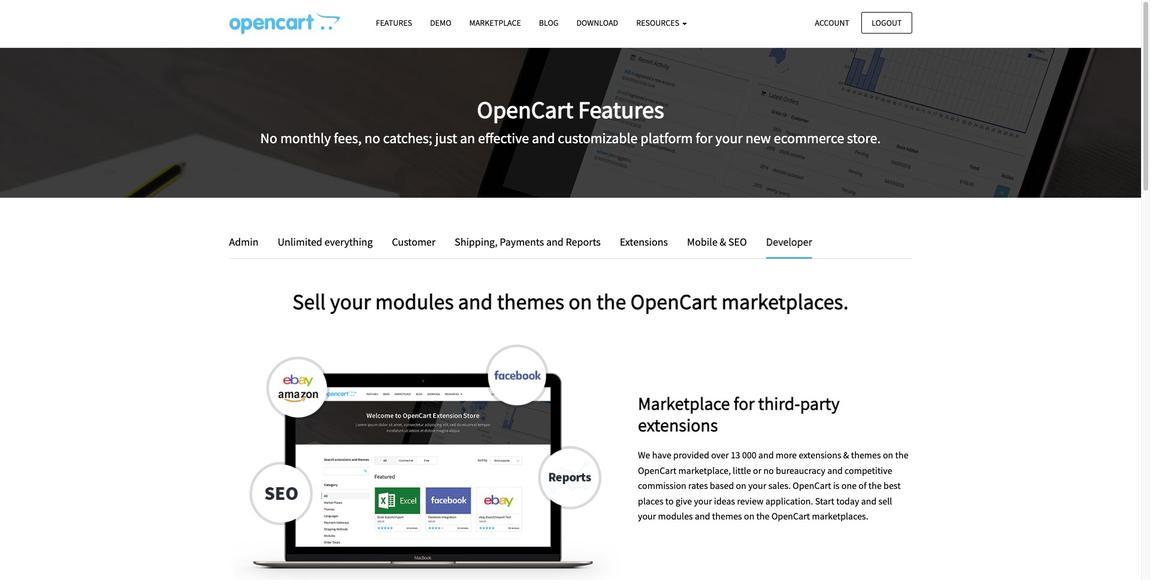 Task type: describe. For each thing, give the bounding box(es) containing it.
competitive
[[845, 464, 893, 476]]

unlimited everything link
[[269, 234, 382, 251]]

ideas
[[714, 495, 735, 507]]

no inside we have provided over 13 000 and more extensions & themes on the opencart marketplace, little or no bureaucracy and competitive commission rates based on your sales. opencart is one of the best places to give your ideas review application. start today and sell your modules and themes on the opencart marketplaces.
[[764, 464, 774, 476]]

based
[[710, 479, 734, 491]]

resources
[[636, 17, 681, 28]]

just
[[435, 129, 457, 147]]

opencart features no monthly fees, no catches; just an effective and customizable platform for your new ecommerce store.
[[260, 94, 881, 147]]

extensions link
[[611, 234, 677, 251]]

new
[[746, 129, 771, 147]]

for inside opencart features no monthly fees, no catches; just an effective and customizable platform for your new ecommerce store.
[[696, 129, 713, 147]]

give
[[676, 495, 692, 507]]

customizable
[[558, 129, 638, 147]]

on up competitive
[[883, 449, 894, 461]]

mobile & seo link
[[678, 234, 756, 251]]

over
[[711, 449, 729, 461]]

and left "reports"
[[546, 235, 564, 249]]

no inside opencart features no monthly fees, no catches; just an effective and customizable platform for your new ecommerce store.
[[365, 129, 380, 147]]

on down the review
[[744, 510, 755, 522]]

and right 000
[[759, 449, 774, 461]]

start
[[815, 495, 835, 507]]

and left sell on the bottom right of the page
[[861, 495, 877, 507]]

third-
[[758, 392, 800, 415]]

features inside opencart features no monthly fees, no catches; just an effective and customizable platform for your new ecommerce store.
[[578, 94, 664, 124]]

unlimited everything
[[278, 235, 373, 249]]

000
[[742, 449, 757, 461]]

of
[[859, 479, 867, 491]]

extensions inside we have provided over 13 000 and more extensions & themes on the opencart marketplace, little or no bureaucracy and competitive commission rates based on your sales. opencart is one of the best places to give your ideas review application. start today and sell your modules and themes on the opencart marketplaces.
[[799, 449, 842, 461]]

marketplace link
[[460, 13, 530, 34]]

is
[[833, 479, 840, 491]]

0 vertical spatial &
[[720, 235, 726, 249]]

fees,
[[334, 129, 362, 147]]

sales.
[[769, 479, 791, 491]]

shipping, payments and reports link
[[446, 234, 610, 251]]

and down shipping,
[[458, 288, 493, 315]]

logout link
[[862, 12, 912, 33]]

your down places
[[638, 510, 656, 522]]

logout
[[872, 17, 902, 28]]

store.
[[847, 129, 881, 147]]

13
[[731, 449, 741, 461]]

developer link
[[757, 234, 812, 259]]

extensions inside marketplace for third-party extensions
[[638, 413, 718, 436]]

one
[[842, 479, 857, 491]]

best
[[884, 479, 901, 491]]

demo
[[430, 17, 451, 28]]

& inside we have provided over 13 000 and more extensions & themes on the opencart marketplace, little or no bureaucracy and competitive commission rates based on your sales. opencart is one of the best places to give your ideas review application. start today and sell your modules and themes on the opencart marketplaces.
[[844, 449, 849, 461]]

opencart - features image
[[229, 13, 340, 34]]

have
[[652, 449, 672, 461]]

and down rates
[[695, 510, 710, 522]]

0 horizontal spatial modules
[[375, 288, 454, 315]]

rates
[[689, 479, 708, 491]]

your down or
[[748, 479, 767, 491]]

platform
[[641, 129, 693, 147]]

extensions
[[620, 235, 668, 249]]

unlimited
[[278, 235, 322, 249]]

party
[[800, 392, 840, 415]]

0 vertical spatial marketplaces.
[[722, 288, 849, 315]]

customer link
[[383, 234, 445, 251]]

seo
[[729, 235, 747, 249]]

marketplace for marketplace
[[469, 17, 521, 28]]

shipping, payments and reports
[[455, 235, 601, 249]]

marketplace for third-party extensions
[[638, 392, 840, 436]]

to
[[666, 495, 674, 507]]

or
[[753, 464, 762, 476]]

we
[[638, 449, 650, 461]]

2 horizontal spatial themes
[[851, 449, 881, 461]]

sell your modules and themes on the opencart marketplaces.
[[293, 288, 849, 315]]

blog link
[[530, 13, 568, 34]]

we have provided over 13 000 and more extensions & themes on the opencart marketplace, little or no bureaucracy and competitive commission rates based on your sales. opencart is one of the best places to give your ideas review application. start today and sell your modules and themes on the opencart marketplaces.
[[638, 449, 909, 522]]



Task type: locate. For each thing, give the bounding box(es) containing it.
marketplaces. down developer link
[[722, 288, 849, 315]]

blog
[[539, 17, 559, 28]]

and right effective
[[532, 129, 555, 147]]

0 vertical spatial themes
[[497, 288, 564, 315]]

features left demo
[[376, 17, 412, 28]]

reports
[[566, 235, 601, 249]]

download
[[577, 17, 618, 28]]

marketplace inside marketplace for third-party extensions
[[638, 392, 730, 415]]

0 horizontal spatial no
[[365, 129, 380, 147]]

marketplace,
[[679, 464, 731, 476]]

admin
[[229, 235, 259, 249]]

extensions
[[638, 413, 718, 436], [799, 449, 842, 461]]

everything
[[325, 235, 373, 249]]

0 vertical spatial modules
[[375, 288, 454, 315]]

download link
[[568, 13, 627, 34]]

for left third-
[[734, 392, 755, 415]]

0 horizontal spatial extensions
[[638, 413, 718, 436]]

account link
[[805, 12, 860, 33]]

1 horizontal spatial for
[[734, 392, 755, 415]]

features
[[376, 17, 412, 28], [578, 94, 664, 124]]

0 vertical spatial no
[[365, 129, 380, 147]]

0 horizontal spatial themes
[[497, 288, 564, 315]]

ecommerce
[[774, 129, 844, 147]]

and up is
[[828, 464, 843, 476]]

your
[[716, 129, 743, 147], [330, 288, 371, 315], [748, 479, 767, 491], [694, 495, 712, 507], [638, 510, 656, 522]]

no right or
[[764, 464, 774, 476]]

admin link
[[229, 234, 268, 251]]

1 vertical spatial features
[[578, 94, 664, 124]]

an
[[460, 129, 475, 147]]

review
[[737, 495, 764, 507]]

1 vertical spatial modules
[[658, 510, 693, 522]]

your right sell
[[330, 288, 371, 315]]

customer
[[392, 235, 436, 249]]

themes
[[497, 288, 564, 315], [851, 449, 881, 461], [712, 510, 742, 522]]

monthly
[[280, 129, 331, 147]]

features link
[[367, 13, 421, 34]]

provided
[[674, 449, 709, 461]]

opencart
[[477, 94, 574, 124], [631, 288, 717, 315], [638, 464, 677, 476], [793, 479, 832, 491], [772, 510, 810, 522]]

1 vertical spatial marketplace
[[638, 392, 730, 415]]

marketplace up the 'provided'
[[638, 392, 730, 415]]

catches;
[[383, 129, 432, 147]]

1 vertical spatial &
[[844, 449, 849, 461]]

today
[[837, 495, 860, 507]]

extensions up bureaucracy on the bottom right of page
[[799, 449, 842, 461]]

1 vertical spatial no
[[764, 464, 774, 476]]

& up competitive
[[844, 449, 849, 461]]

1 horizontal spatial &
[[844, 449, 849, 461]]

0 vertical spatial extensions
[[638, 413, 718, 436]]

0 vertical spatial marketplace
[[469, 17, 521, 28]]

resources link
[[627, 13, 696, 34]]

for right platform
[[696, 129, 713, 147]]

0 horizontal spatial for
[[696, 129, 713, 147]]

demo link
[[421, 13, 460, 34]]

1 vertical spatial marketplaces.
[[812, 510, 869, 522]]

0 horizontal spatial features
[[376, 17, 412, 28]]

mobile
[[687, 235, 718, 249]]

1 horizontal spatial themes
[[712, 510, 742, 522]]

1 horizontal spatial marketplace
[[638, 392, 730, 415]]

themes up competitive
[[851, 449, 881, 461]]

marketplace for marketplace for third-party extensions
[[638, 392, 730, 415]]

modules down customer link
[[375, 288, 454, 315]]

1 horizontal spatial features
[[578, 94, 664, 124]]

for inside marketplace for third-party extensions
[[734, 392, 755, 415]]

the
[[597, 288, 626, 315], [896, 449, 909, 461], [869, 479, 882, 491], [757, 510, 770, 522]]

1 horizontal spatial modules
[[658, 510, 693, 522]]

0 horizontal spatial &
[[720, 235, 726, 249]]

& left seo
[[720, 235, 726, 249]]

marketplace
[[469, 17, 521, 28], [638, 392, 730, 415]]

sell
[[879, 495, 892, 507]]

themes down ideas
[[712, 510, 742, 522]]

modules inside we have provided over 13 000 and more extensions & themes on the opencart marketplace, little or no bureaucracy and competitive commission rates based on your sales. opencart is one of the best places to give your ideas review application. start today and sell your modules and themes on the opencart marketplaces.
[[658, 510, 693, 522]]

mobile & seo
[[687, 235, 747, 249]]

no right fees,
[[365, 129, 380, 147]]

1 horizontal spatial extensions
[[799, 449, 842, 461]]

marketplace for third-party extensions image
[[229, 345, 620, 580]]

features inside features "link"
[[376, 17, 412, 28]]

1 vertical spatial extensions
[[799, 449, 842, 461]]

&
[[720, 235, 726, 249], [844, 449, 849, 461]]

extensions up the 'provided'
[[638, 413, 718, 436]]

developer
[[766, 235, 812, 249]]

marketplaces. inside we have provided over 13 000 and more extensions & themes on the opencart marketplace, little or no bureaucracy and competitive commission rates based on your sales. opencart is one of the best places to give your ideas review application. start today and sell your modules and themes on the opencart marketplaces.
[[812, 510, 869, 522]]

sell
[[293, 288, 326, 315]]

1 horizontal spatial no
[[764, 464, 774, 476]]

marketplaces. down today
[[812, 510, 869, 522]]

on
[[569, 288, 592, 315], [883, 449, 894, 461], [736, 479, 747, 491], [744, 510, 755, 522]]

bureaucracy
[[776, 464, 826, 476]]

and
[[532, 129, 555, 147], [546, 235, 564, 249], [458, 288, 493, 315], [759, 449, 774, 461], [828, 464, 843, 476], [861, 495, 877, 507], [695, 510, 710, 522]]

your inside opencart features no monthly fees, no catches; just an effective and customizable platform for your new ecommerce store.
[[716, 129, 743, 147]]

marketplace left blog
[[469, 17, 521, 28]]

your left new
[[716, 129, 743, 147]]

more
[[776, 449, 797, 461]]

commission
[[638, 479, 687, 491]]

your down rates
[[694, 495, 712, 507]]

0 vertical spatial features
[[376, 17, 412, 28]]

on down little
[[736, 479, 747, 491]]

1 vertical spatial themes
[[851, 449, 881, 461]]

opencart inside opencart features no monthly fees, no catches; just an effective and customizable platform for your new ecommerce store.
[[477, 94, 574, 124]]

modules down to
[[658, 510, 693, 522]]

modules
[[375, 288, 454, 315], [658, 510, 693, 522]]

2 vertical spatial themes
[[712, 510, 742, 522]]

marketplaces.
[[722, 288, 849, 315], [812, 510, 869, 522]]

shipping,
[[455, 235, 498, 249]]

effective
[[478, 129, 529, 147]]

1 vertical spatial for
[[734, 392, 755, 415]]

0 vertical spatial for
[[696, 129, 713, 147]]

application.
[[766, 495, 813, 507]]

themes down shipping, payments and reports link
[[497, 288, 564, 315]]

payments
[[500, 235, 544, 249]]

for
[[696, 129, 713, 147], [734, 392, 755, 415]]

0 horizontal spatial marketplace
[[469, 17, 521, 28]]

no
[[365, 129, 380, 147], [764, 464, 774, 476]]

on down "reports"
[[569, 288, 592, 315]]

and inside opencart features no monthly fees, no catches; just an effective and customizable platform for your new ecommerce store.
[[532, 129, 555, 147]]

no
[[260, 129, 277, 147]]

places
[[638, 495, 664, 507]]

account
[[815, 17, 850, 28]]

little
[[733, 464, 751, 476]]

features up customizable
[[578, 94, 664, 124]]



Task type: vqa. For each thing, say whether or not it's contained in the screenshot.
to
yes



